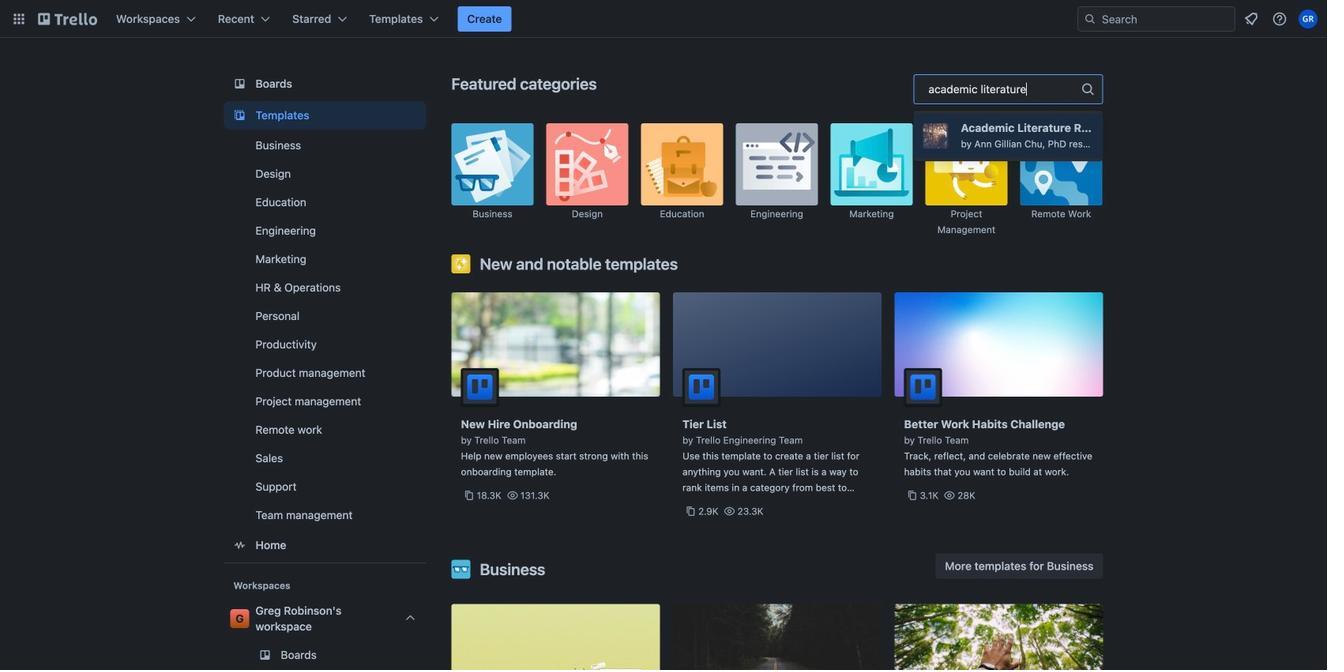 Task type: locate. For each thing, give the bounding box(es) containing it.
home image
[[230, 536, 249, 555]]

1 business icon image from the top
[[452, 123, 534, 205]]

marketing icon image
[[831, 123, 913, 205]]

education icon image
[[641, 123, 723, 205]]

None field
[[914, 74, 1103, 161]]

0 vertical spatial business icon image
[[452, 123, 534, 205]]

greg robinson (gregrobinson96) image
[[1299, 9, 1318, 28]]

business icon image
[[452, 123, 534, 205], [452, 560, 471, 579]]

project management icon image
[[926, 123, 1008, 205]]

search image
[[1084, 13, 1097, 25]]

engineering icon image
[[736, 123, 818, 205]]

Search field
[[1097, 8, 1235, 30]]

None text field
[[929, 82, 1028, 97]]

primary element
[[0, 0, 1327, 38]]

1 vertical spatial business icon image
[[452, 560, 471, 579]]



Task type: vqa. For each thing, say whether or not it's contained in the screenshot.
home icon
yes



Task type: describe. For each thing, give the bounding box(es) containing it.
open information menu image
[[1272, 11, 1288, 27]]

board image
[[230, 74, 249, 93]]

template board image
[[230, 106, 249, 125]]

2 business icon image from the top
[[452, 560, 471, 579]]

trello engineering team image
[[683, 368, 721, 406]]

trello team image
[[461, 368, 499, 406]]

design icon image
[[546, 123, 629, 205]]

remote work icon image
[[1020, 123, 1103, 205]]

trello team image
[[904, 368, 942, 406]]

back to home image
[[38, 6, 97, 32]]

0 notifications image
[[1242, 9, 1261, 28]]



